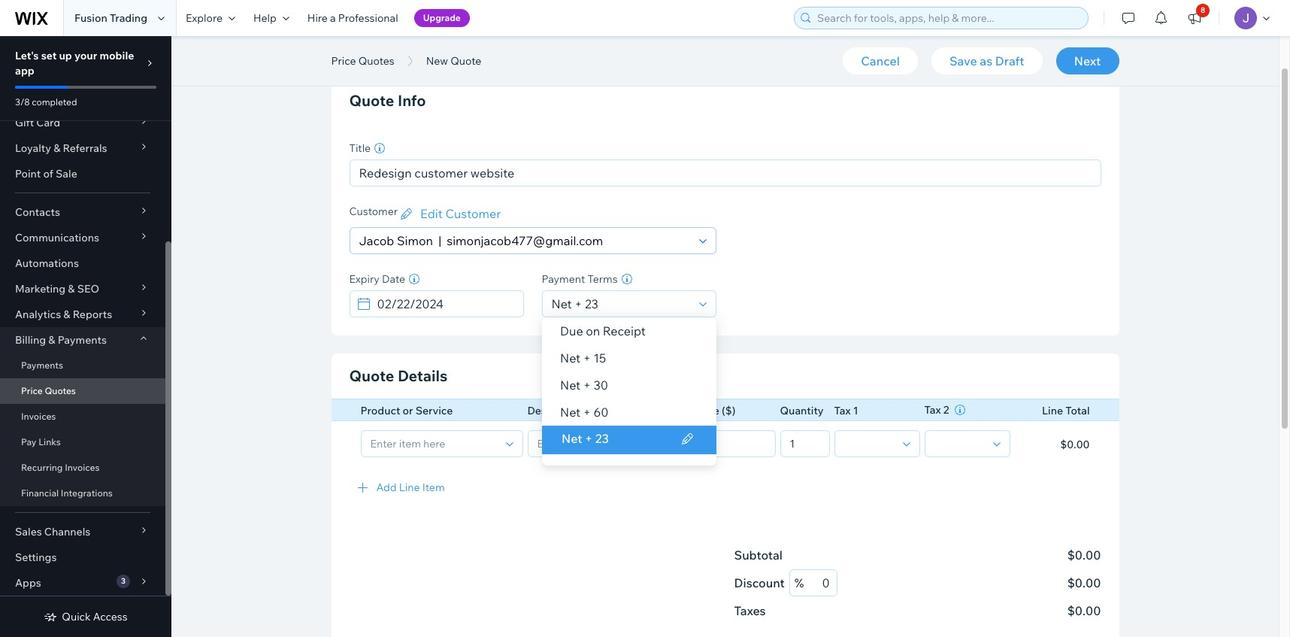 Task type: locate. For each thing, give the bounding box(es) containing it.
net up description
[[560, 378, 580, 393]]

+ left '30'
[[583, 378, 591, 393]]

cancel button
[[843, 47, 918, 74]]

+ for 30
[[583, 378, 591, 393]]

8
[[1201, 5, 1206, 15]]

2 horizontal spatial price
[[695, 404, 720, 417]]

invoices
[[21, 411, 56, 422], [65, 462, 100, 473]]

None text field
[[700, 431, 771, 456], [786, 431, 825, 456], [700, 431, 771, 456], [786, 431, 825, 456]]

2 quote from the top
[[349, 366, 394, 385]]

price quotes down 'professional'
[[331, 54, 395, 68]]

price quotes down "payments" link
[[21, 385, 76, 396]]

& for loyalty
[[54, 141, 60, 155]]

list box containing due on receipt
[[542, 317, 716, 426]]

0 horizontal spatial customer
[[349, 205, 398, 218]]

price down billing
[[21, 385, 43, 396]]

1 vertical spatial line
[[399, 480, 420, 494]]

quote details
[[349, 366, 448, 385]]

+ left 23
[[585, 431, 592, 446]]

net
[[560, 350, 580, 366], [560, 378, 580, 393], [560, 405, 580, 420], [561, 431, 582, 446]]

quotes for price quotes button
[[359, 54, 395, 68]]

0 vertical spatial invoices
[[21, 411, 56, 422]]

customer left edit
[[349, 205, 398, 218]]

of
[[43, 167, 53, 181]]

customer right edit
[[446, 206, 501, 221]]

quotes down "payments" link
[[45, 385, 76, 396]]

list box
[[542, 317, 716, 426]]

& inside popup button
[[54, 141, 60, 155]]

invoices down pay links link
[[65, 462, 100, 473]]

help button
[[244, 0, 298, 36]]

marketing & seo
[[15, 282, 99, 296]]

sales
[[15, 525, 42, 539]]

integrations
[[61, 487, 113, 499]]

1 quote from the top
[[349, 91, 394, 110]]

add
[[376, 480, 397, 494]]

quote left info
[[349, 91, 394, 110]]

line total
[[1042, 404, 1090, 417]]

None field
[[840, 431, 898, 456], [930, 431, 989, 456], [840, 431, 898, 456], [930, 431, 989, 456]]

%
[[795, 575, 804, 590]]

next button
[[1056, 47, 1120, 74]]

0 vertical spatial quote
[[349, 91, 394, 110]]

sales channels
[[15, 525, 91, 539]]

contacts button
[[0, 199, 165, 225]]

details
[[398, 366, 448, 385]]

price quotes for price quotes link
[[21, 385, 76, 396]]

1 vertical spatial quote
[[349, 366, 394, 385]]

next
[[1075, 53, 1101, 68]]

0 horizontal spatial price quotes
[[21, 385, 76, 396]]

point of sale link
[[0, 161, 165, 187]]

price left ($)
[[695, 404, 720, 417]]

quotes inside sidebar element
[[45, 385, 76, 396]]

point of sale
[[15, 167, 77, 181]]

quotes inside button
[[359, 54, 395, 68]]

net down due
[[560, 350, 580, 366]]

net for net + 60
[[560, 405, 580, 420]]

settings link
[[0, 545, 165, 570]]

& right loyalty
[[54, 141, 60, 155]]

1 vertical spatial invoices
[[65, 462, 100, 473]]

line right add
[[399, 480, 420, 494]]

None number field
[[804, 570, 832, 596]]

0 vertical spatial quotes
[[359, 54, 395, 68]]

tax left 1
[[834, 404, 851, 417]]

sidebar element
[[0, 0, 171, 637]]

quote up the product
[[349, 366, 394, 385]]

price down hire a professional link at the left
[[331, 54, 356, 68]]

quotes up quote info
[[359, 54, 395, 68]]

invoices up pay links
[[21, 411, 56, 422]]

3/8
[[15, 96, 30, 108]]

1 horizontal spatial price quotes
[[331, 54, 395, 68]]

0 vertical spatial line
[[1042, 404, 1064, 417]]

0 horizontal spatial quotes
[[45, 385, 76, 396]]

1
[[853, 404, 859, 417]]

net up net + 23
[[560, 405, 580, 420]]

0 horizontal spatial line
[[399, 480, 420, 494]]

let's set up your mobile app
[[15, 49, 134, 77]]

terms
[[588, 272, 618, 286]]

0 horizontal spatial tax
[[834, 404, 851, 417]]

info
[[398, 91, 426, 110]]

net for net + 30
[[560, 378, 580, 393]]

communications button
[[0, 225, 165, 250]]

1 horizontal spatial tax
[[925, 403, 941, 417]]

invoices link
[[0, 404, 165, 429]]

settings
[[15, 551, 57, 564]]

0 vertical spatial price quotes
[[331, 54, 395, 68]]

billing & payments button
[[0, 327, 165, 353]]

quick
[[62, 610, 91, 624]]

set
[[41, 49, 57, 62]]

1 horizontal spatial invoices
[[65, 462, 100, 473]]

1 horizontal spatial price
[[331, 54, 356, 68]]

price for price quotes link
[[21, 385, 43, 396]]

0 horizontal spatial price
[[21, 385, 43, 396]]

Title field
[[355, 160, 1096, 186]]

+ left 60
[[583, 405, 591, 420]]

price quotes inside button
[[331, 54, 395, 68]]

marketing
[[15, 282, 66, 296]]

product or service
[[361, 404, 453, 417]]

pay links
[[21, 436, 61, 448]]

& left seo
[[68, 282, 75, 296]]

price quotes inside sidebar element
[[21, 385, 76, 396]]

tax left 2
[[925, 403, 941, 417]]

edit customer button
[[398, 205, 501, 223]]

1 vertical spatial quotes
[[45, 385, 76, 396]]

loyalty
[[15, 141, 51, 155]]

quote
[[349, 91, 394, 110], [349, 366, 394, 385]]

+ left 15
[[583, 350, 591, 366]]

price inside button
[[331, 54, 356, 68]]

card
[[36, 116, 60, 129]]

completed
[[32, 96, 77, 108]]

payments down billing
[[21, 360, 63, 371]]

0 vertical spatial price
[[331, 54, 356, 68]]

1 vertical spatial price quotes
[[21, 385, 76, 396]]

billing
[[15, 333, 46, 347]]

service
[[416, 404, 453, 417]]

1 vertical spatial price
[[21, 385, 43, 396]]

$0.00
[[1061, 437, 1090, 451], [1068, 548, 1101, 563], [1068, 575, 1101, 590], [1068, 603, 1101, 618]]

payments up "payments" link
[[58, 333, 107, 347]]

payment terms
[[542, 272, 618, 286]]

price
[[331, 54, 356, 68], [21, 385, 43, 396], [695, 404, 720, 417]]

up
[[59, 49, 72, 62]]

+ for 15
[[583, 350, 591, 366]]

quote for quote info
[[349, 91, 394, 110]]

net down net + 60
[[561, 431, 582, 446]]

15
[[593, 350, 606, 366]]

contacts
[[15, 205, 60, 219]]

gift card
[[15, 116, 60, 129]]

financial integrations link
[[0, 481, 165, 506]]

& for marketing
[[68, 282, 75, 296]]

1 vertical spatial payments
[[21, 360, 63, 371]]

1 horizontal spatial quotes
[[359, 54, 395, 68]]

sales channels button
[[0, 519, 165, 545]]

billing & payments
[[15, 333, 107, 347]]

0 vertical spatial payments
[[58, 333, 107, 347]]

add line item
[[376, 480, 445, 494]]

& for analytics
[[63, 308, 70, 321]]

price inside sidebar element
[[21, 385, 43, 396]]

price quotes link
[[0, 378, 165, 404]]

& right billing
[[48, 333, 55, 347]]

+ for 60
[[583, 405, 591, 420]]

($)
[[722, 404, 736, 417]]

&
[[54, 141, 60, 155], [68, 282, 75, 296], [63, 308, 70, 321], [48, 333, 55, 347]]

as
[[980, 53, 993, 68]]

payment
[[542, 272, 585, 286]]

payments
[[58, 333, 107, 347], [21, 360, 63, 371]]

& left reports
[[63, 308, 70, 321]]

recurring
[[21, 462, 63, 473]]

Expiry Date field
[[373, 291, 519, 317]]

loyalty & referrals button
[[0, 135, 165, 161]]

quote info
[[349, 91, 426, 110]]

1 horizontal spatial customer
[[446, 206, 501, 221]]

app
[[15, 64, 34, 77]]

line left total
[[1042, 404, 1064, 417]]



Task type: describe. For each thing, give the bounding box(es) containing it.
line inside add line item button
[[399, 480, 420, 494]]

point
[[15, 167, 41, 181]]

payments inside dropdown button
[[58, 333, 107, 347]]

recurring invoices
[[21, 462, 100, 473]]

net for net + 15
[[560, 350, 580, 366]]

taxes
[[734, 603, 766, 618]]

referrals
[[63, 141, 107, 155]]

pay links link
[[0, 429, 165, 455]]

Enter item here field
[[366, 431, 501, 456]]

automations link
[[0, 250, 165, 276]]

fusion trading
[[74, 11, 147, 25]]

gift
[[15, 116, 34, 129]]

discount
[[734, 575, 785, 590]]

hire a professional
[[307, 11, 398, 25]]

reports
[[73, 308, 112, 321]]

apps
[[15, 576, 41, 590]]

60
[[593, 405, 608, 420]]

tax for tax 2
[[925, 403, 941, 417]]

+ for 23
[[585, 431, 592, 446]]

save
[[950, 53, 978, 68]]

expiry
[[349, 272, 380, 286]]

pay
[[21, 436, 36, 448]]

gift card button
[[0, 110, 165, 135]]

price ($)
[[695, 404, 736, 417]]

marketing & seo button
[[0, 276, 165, 302]]

analytics
[[15, 308, 61, 321]]

receipt
[[603, 323, 646, 338]]

Search for tools, apps, help & more... field
[[813, 8, 1084, 29]]

hire
[[307, 11, 328, 25]]

item
[[422, 480, 445, 494]]

trading
[[110, 11, 147, 25]]

financial integrations
[[21, 487, 113, 499]]

access
[[93, 610, 128, 624]]

tax 1
[[834, 404, 859, 417]]

0 horizontal spatial invoices
[[21, 411, 56, 422]]

channels
[[44, 525, 91, 539]]

sale
[[56, 167, 77, 181]]

automations
[[15, 256, 79, 270]]

price for price quotes button
[[331, 54, 356, 68]]

due
[[560, 323, 583, 338]]

net + 15
[[560, 350, 606, 366]]

& for billing
[[48, 333, 55, 347]]

8 button
[[1179, 0, 1212, 36]]

date
[[382, 272, 406, 286]]

Enter a description field
[[533, 431, 685, 456]]

a
[[330, 11, 336, 25]]

quote for quote details
[[349, 366, 394, 385]]

loyalty & referrals
[[15, 141, 107, 155]]

on
[[586, 323, 600, 338]]

total
[[1066, 404, 1090, 417]]

hire a professional link
[[298, 0, 407, 36]]

quick access
[[62, 610, 128, 624]]

payments link
[[0, 353, 165, 378]]

help
[[253, 11, 277, 25]]

net + 23
[[561, 431, 609, 446]]

upgrade button
[[414, 9, 470, 27]]

net + 60
[[560, 405, 608, 420]]

save as draft
[[950, 53, 1025, 68]]

cancel
[[861, 53, 900, 68]]

recurring invoices link
[[0, 455, 165, 481]]

links
[[38, 436, 61, 448]]

due on receipt
[[560, 323, 646, 338]]

3/8 completed
[[15, 96, 77, 108]]

edit customer
[[421, 206, 501, 221]]

30
[[593, 378, 608, 393]]

analytics & reports
[[15, 308, 112, 321]]

title
[[349, 141, 371, 155]]

Payment Terms field
[[547, 291, 695, 317]]

net + 30
[[560, 378, 608, 393]]

analytics & reports button
[[0, 302, 165, 327]]

quotes for price quotes link
[[45, 385, 76, 396]]

fusion
[[74, 11, 107, 25]]

draft
[[996, 53, 1025, 68]]

net for net + 23
[[561, 431, 582, 446]]

price quotes for price quotes button
[[331, 54, 395, 68]]

quick access button
[[44, 610, 128, 624]]

expiry date
[[349, 272, 406, 286]]

or
[[403, 404, 413, 417]]

seo
[[77, 282, 99, 296]]

tax for tax 1
[[834, 404, 851, 417]]

quantity
[[780, 404, 824, 417]]

edit
[[421, 206, 443, 221]]

let's
[[15, 49, 39, 62]]

2
[[944, 403, 950, 417]]

financial
[[21, 487, 59, 499]]

add line item button
[[331, 469, 1120, 505]]

subtotal
[[734, 548, 783, 563]]

1 horizontal spatial line
[[1042, 404, 1064, 417]]

Choose a contact field
[[355, 228, 695, 253]]

2 vertical spatial price
[[695, 404, 720, 417]]

3
[[121, 576, 126, 586]]

customer inside button
[[446, 206, 501, 221]]

explore
[[186, 11, 223, 25]]

tax 2
[[925, 403, 950, 417]]

professional
[[338, 11, 398, 25]]

price quotes button
[[324, 50, 402, 72]]



Task type: vqa. For each thing, say whether or not it's contained in the screenshot.
Title field
yes



